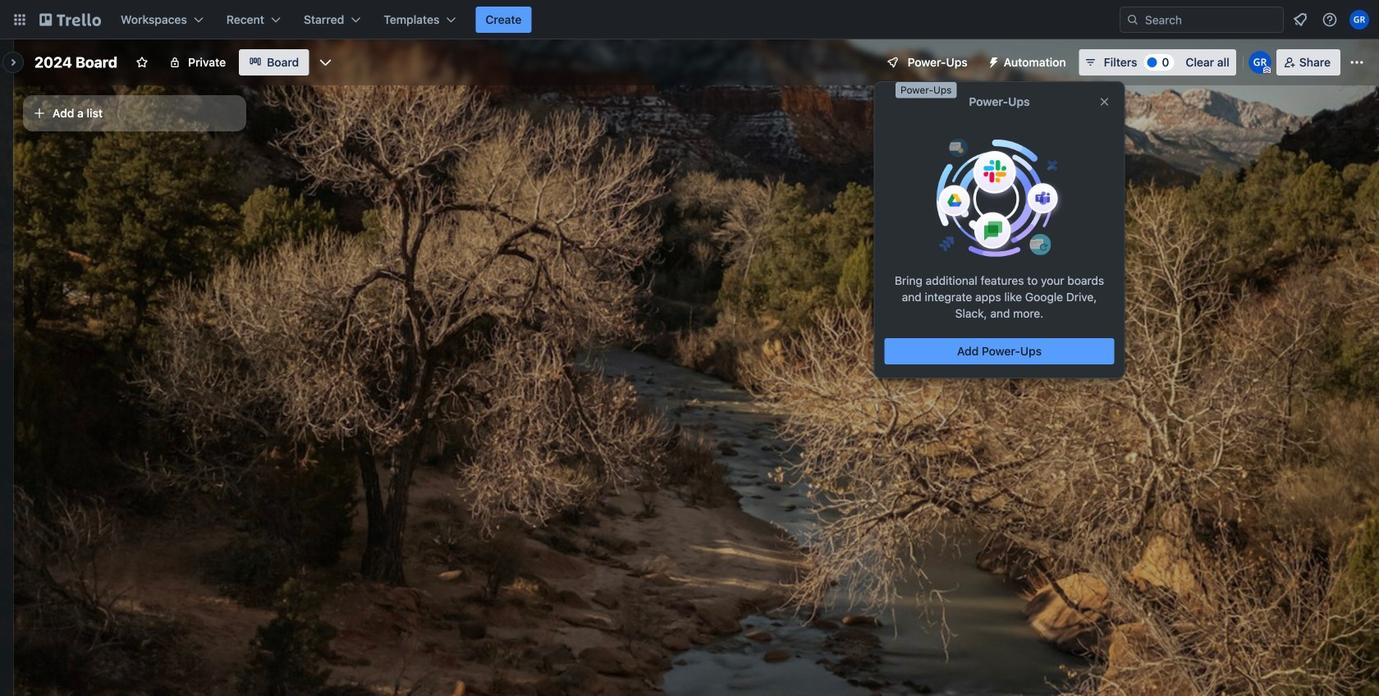 Task type: describe. For each thing, give the bounding box(es) containing it.
Board name text field
[[26, 49, 126, 76]]

close popover image
[[1099, 95, 1112, 108]]

show menu image
[[1350, 54, 1366, 71]]

star or unstar board image
[[136, 56, 149, 69]]

no enabled plugins icon image
[[933, 138, 1067, 259]]

back to home image
[[39, 7, 101, 33]]

primary element
[[0, 0, 1380, 39]]

sm image
[[981, 49, 1004, 72]]

greg robinson (gregrobinson96) image
[[1350, 10, 1370, 30]]

customize views image
[[317, 54, 334, 71]]

greg robinson (gregrobinson96) image
[[1249, 51, 1272, 74]]

this member is an admin of this board. image
[[1264, 67, 1271, 74]]

open information menu image
[[1322, 11, 1339, 28]]

search image
[[1127, 13, 1140, 26]]



Task type: locate. For each thing, give the bounding box(es) containing it.
tooltip
[[896, 82, 957, 98]]

Search field
[[1120, 7, 1285, 33]]

0 notifications image
[[1291, 10, 1311, 30]]



Task type: vqa. For each thing, say whether or not it's contained in the screenshot.
to inside TURN TRELLO INTO YOUR SOURCE OF TRUTH, BREAK DOWN COMMUNICATION SILOS, AND CONNECT TRELLO TO ALL OF THE OTHER TOOLS YOUR TEAM RELIES ON.
no



